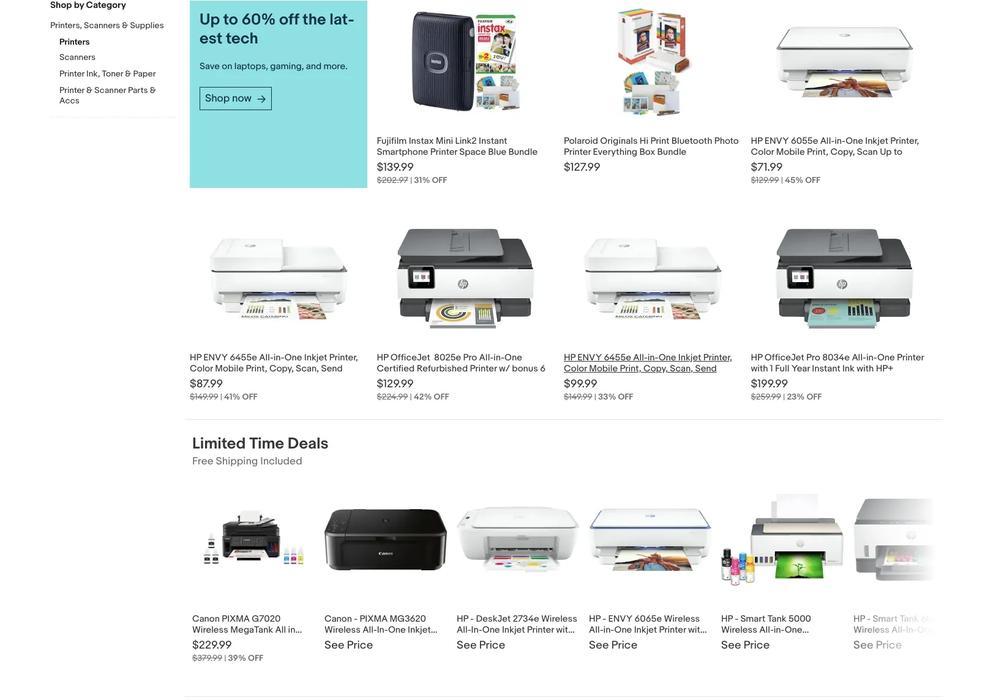 Task type: describe. For each thing, give the bounding box(es) containing it.
inkjet inside the hp envy 6455e all-in-one inkjet printer, color mobile print, copy, scan, send $99.99 $149.99 | 33% off
[[679, 352, 702, 364]]

& right parts
[[150, 85, 156, 96]]

39%
[[228, 654, 246, 664]]

scan, for $99.99
[[670, 363, 693, 375]]

the
[[303, 10, 326, 29]]

megatank
[[230, 625, 273, 636]]

limited
[[192, 435, 246, 454]]

instant inside fujifilm instax mini link2 instant smartphone printer space blue bundle $139.99 $202.97 | 31% off
[[479, 135, 507, 147]]

in
[[288, 625, 295, 636]]

deals
[[288, 435, 329, 454]]

to inside up to 60% off the latest tech
[[223, 10, 238, 29]]

in- for $99.99
[[648, 352, 659, 364]]

6455e for $87.99
[[230, 352, 257, 364]]

1
[[770, 363, 773, 375]]

print
[[651, 135, 670, 147]]

| inside fujifilm instax mini link2 instant smartphone printer space blue bundle $139.99 $202.97 | 31% off
[[410, 175, 412, 186]]

$127.99
[[564, 161, 601, 175]]

60%
[[242, 10, 276, 29]]

see for hp - envy 6065e wireless all-in-one inkjet printer with 3 months of instant i...
[[589, 639, 609, 653]]

hp for $99.99
[[564, 352, 576, 364]]

one inside hp - envy 6065e wireless all-in-one inkjet printer with 3 months of instant i...
[[615, 625, 632, 636]]

1 vertical spatial scanners
[[59, 52, 96, 62]]

$71.99
[[751, 161, 783, 175]]

full
[[776, 363, 790, 375]]

photo
[[715, 135, 739, 147]]

certified
[[377, 363, 415, 375]]

all- inside hp - envy 6065e wireless all-in-one inkjet printer with 3 months of instant i...
[[589, 625, 604, 636]]

fujifilm
[[377, 135, 407, 147]]

accs
[[59, 96, 80, 106]]

ink,
[[86, 69, 100, 79]]

up to 60% off the latest tech
[[200, 10, 354, 48]]

in- for pixma
[[377, 625, 388, 636]]

shipping
[[216, 456, 258, 468]]

printers,
[[50, 20, 82, 31]]

scan
[[857, 146, 878, 158]]

canon pixma g7020 wireless megatank all in one printer
[[192, 614, 295, 647]]

see for canon - pixma mg3620 wireless all-in-one inkjet printer - black
[[325, 639, 345, 653]]

& right "toner"
[[125, 69, 131, 79]]

printer inside hp - envy 6065e wireless all-in-one inkjet printer with 3 months of instant i...
[[659, 625, 686, 636]]

scan, for $87.99
[[296, 363, 319, 375]]

bundle for $127.99
[[658, 146, 687, 158]]

hp officejet  8025e pro all-in-one certified refurbished printer w/ bonus 6 $129.99 $224.99 | 42% off
[[377, 352, 546, 402]]

6455e for $99.99
[[604, 352, 631, 364]]

all- inside the hp envy 6455e all-in-one inkjet printer, color mobile print, copy, scan, send $87.99 $149.99 | 41% off
[[259, 352, 274, 364]]

$229.99
[[192, 639, 232, 653]]

$87.99
[[190, 378, 223, 391]]

instan...
[[508, 636, 540, 647]]

all- inside the canon - pixma mg3620 wireless all-in-one inkjet printer - black
[[363, 625, 377, 636]]

hp officejet pro 8034e all-in-one printer with 1 full year instant ink with hp+ image
[[776, 227, 914, 330]]

scanners link
[[59, 52, 176, 64]]

| inside the hp envy 6455e all-in-one inkjet printer, color mobile print, copy, scan, send $87.99 $149.99 | 41% off
[[220, 392, 222, 402]]

pixma inside 'canon pixma g7020 wireless megatank all in one printer'
[[222, 614, 250, 625]]

pixma inside the canon - pixma mg3620 wireless all-in-one inkjet printer - black
[[360, 614, 388, 625]]

2 see price link from the left
[[854, 479, 976, 684]]

printer inside polaroid originals hi print bluetooth photo printer everything box bundle $127.99
[[564, 146, 591, 158]]

envy for $99.99
[[578, 352, 602, 364]]

$259.99 text field
[[751, 392, 782, 402]]

all
[[275, 625, 286, 636]]

with right ink
[[857, 363, 874, 375]]

black
[[359, 636, 382, 647]]

$99.99
[[564, 378, 598, 391]]

print, for $71.99
[[807, 146, 829, 158]]

off inside $229.99 $379.99 | 39% off
[[248, 654, 263, 664]]

0 vertical spatial scanners
[[84, 20, 120, 31]]

latest
[[200, 10, 354, 48]]

23%
[[787, 392, 805, 402]]

with inside hp - envy 6065e wireless all-in-one inkjet printer with 3 months of instant i...
[[689, 625, 706, 636]]

everything
[[593, 146, 638, 158]]

| inside hp officejet  8025e pro all-in-one certified refurbished printer w/ bonus 6 $129.99 $224.99 | 42% off
[[410, 392, 412, 402]]

months for in-
[[464, 636, 496, 647]]

mini
[[436, 135, 453, 147]]

printer inside fujifilm instax mini link2 instant smartphone printer space blue bundle $139.99 $202.97 | 31% off
[[431, 146, 458, 158]]

5 price from the left
[[876, 639, 902, 653]]

box
[[640, 146, 656, 158]]

6
[[540, 363, 546, 375]]

more.
[[324, 61, 348, 72]]

in- for $87.99
[[274, 352, 285, 364]]

off inside the hp envy 6455e all-in-one inkjet printer, color mobile print, copy, scan, send $87.99 $149.99 | 41% off
[[242, 392, 258, 402]]

smartphone
[[377, 146, 428, 158]]

one inside the canon - pixma mg3620 wireless all-in-one inkjet printer - black
[[388, 625, 406, 636]]

instant inside hp - envy 6065e wireless all-in-one inkjet printer with 3 months of instant i...
[[640, 636, 669, 647]]

g7020
[[252, 614, 281, 625]]

originals
[[600, 135, 638, 147]]

save on laptops, gaming, and more.
[[200, 61, 348, 72]]

$379.99
[[192, 654, 222, 664]]

hi
[[640, 135, 649, 147]]

in- for deskjet
[[471, 625, 483, 636]]

| inside hp officejet pro 8034e all-in-one printer with 1 full year instant ink with hp+ $199.99 $259.99 | 23% off
[[783, 392, 785, 402]]

now
[[232, 92, 252, 105]]

$149.99 text field for $87.99
[[190, 392, 218, 402]]

in- for $129.99
[[494, 352, 505, 364]]

& left supplies
[[122, 20, 128, 31]]

color for $87.99
[[190, 363, 213, 375]]

year
[[792, 363, 810, 375]]

gaming,
[[270, 61, 304, 72]]

hp inside hp - envy 6065e wireless all-in-one inkjet printer with 3 months of instant i...
[[589, 614, 601, 625]]

time
[[249, 435, 284, 454]]

paper
[[133, 69, 156, 79]]

- left the black
[[354, 636, 357, 647]]

hp - smart tank 5000 wireless all-in-one supertank inkjet printer with up to ... image
[[722, 494, 844, 586]]

printers, scanners & supplies printers scanners printer ink, toner & paper printer & scanner parts & accs
[[50, 20, 164, 106]]

printer inside hp officejet  8025e pro all-in-one certified refurbished printer w/ bonus 6 $129.99 $224.99 | 42% off
[[470, 363, 497, 375]]

3 for hp - deskjet 2734e wireless all-in-one inkjet printer with 3 months of instan...
[[457, 636, 462, 647]]

mg3620
[[390, 614, 426, 625]]

8025e
[[434, 352, 461, 364]]

one inside the hp envy 6455e all-in-one inkjet printer, color mobile print, copy, scan, send $99.99 $149.99 | 33% off
[[659, 352, 677, 364]]

- for pixma
[[354, 614, 358, 625]]

| inside hp envy 6055e all-in-one inkjet printer, color mobile print, copy, scan up to $71.99 $129.99 | 45% off
[[781, 175, 783, 186]]

printer inside the canon - pixma mg3620 wireless all-in-one inkjet printer - black
[[325, 636, 352, 647]]

w/
[[499, 363, 510, 375]]

one inside the hp envy 6455e all-in-one inkjet printer, color mobile print, copy, scan, send $87.99 $149.99 | 41% off
[[285, 352, 302, 364]]

refurbished
[[417, 363, 468, 375]]

hp+
[[876, 363, 894, 375]]

all- inside the 'hp - deskjet 2734e wireless all-in-one inkjet printer with 3 months of instan...'
[[457, 625, 471, 636]]

deskjet
[[476, 614, 511, 625]]

off inside hp officejet  8025e pro all-in-one certified refurbished printer w/ bonus 6 $129.99 $224.99 | 42% off
[[434, 392, 449, 402]]

instant inside hp officejet pro 8034e all-in-one printer with 1 full year instant ink with hp+ $199.99 $259.99 | 23% off
[[812, 363, 841, 375]]

printers
[[59, 37, 90, 47]]

canon - pixma mg3620 wireless all-in-one inkjet printer - black
[[325, 614, 431, 647]]

laptops,
[[234, 61, 268, 72]]

canon - pixma mg3620 wireless all-in-one inkjet printer - black image
[[325, 510, 447, 571]]

print, for $87.99
[[246, 363, 267, 375]]

all- inside hp envy 6055e all-in-one inkjet printer, color mobile print, copy, scan up to $71.99 $129.99 | 45% off
[[821, 135, 835, 147]]

all- inside the hp envy 6455e all-in-one inkjet printer, color mobile print, copy, scan, send $99.99 $149.99 | 33% off
[[633, 352, 648, 364]]

copy, for $87.99
[[269, 363, 294, 375]]

inkjet inside the canon - pixma mg3620 wireless all-in-one inkjet printer - black
[[408, 625, 431, 636]]

hp envy 6455e all-in-one inkjet printer, color mobile print, copy, scan, send image for $99.99
[[584, 227, 722, 330]]

scanner
[[95, 85, 126, 96]]

$224.99 text field
[[377, 392, 408, 402]]

print, for $99.99
[[620, 363, 642, 375]]

color for $71.99
[[751, 146, 774, 158]]

on
[[222, 61, 232, 72]]

canon for $229.99
[[192, 614, 220, 625]]

$199.99
[[751, 378, 788, 391]]

$139.99
[[377, 161, 414, 175]]

- for envy
[[603, 614, 606, 625]]

i...
[[671, 636, 680, 647]]

up inside hp envy 6055e all-in-one inkjet printer, color mobile print, copy, scan up to $71.99 $129.99 | 45% off
[[880, 146, 892, 158]]

shop now link
[[200, 87, 272, 110]]

toner
[[102, 69, 123, 79]]

printer inside 'canon pixma g7020 wireless megatank all in one printer'
[[212, 636, 239, 647]]

41%
[[224, 392, 240, 402]]

| inside $229.99 $379.99 | 39% off
[[224, 654, 226, 664]]

bluetooth
[[672, 135, 713, 147]]

space
[[460, 146, 486, 158]]

bonus
[[512, 363, 538, 375]]

hp - envy 6065e wireless all-in-one inkjet printer with 3 months of instant i...
[[589, 614, 706, 647]]

off inside hp envy 6055e all-in-one inkjet printer, color mobile print, copy, scan up to $71.99 $129.99 | 45% off
[[806, 175, 821, 186]]

hp inside the 'hp - deskjet 2734e wireless all-in-one inkjet printer with 3 months of instan...'
[[457, 614, 469, 625]]

months for in-
[[597, 636, 628, 647]]

envy for $87.99
[[203, 352, 228, 364]]

hp - envy 6065e wireless all-in-one inkjet printer with 3 months of instant i... image
[[589, 509, 712, 572]]

inkjet inside the hp envy 6455e all-in-one inkjet printer, color mobile print, copy, scan, send $87.99 $149.99 | 41% off
[[304, 352, 327, 364]]

printer & scanner parts & accs link
[[59, 85, 176, 107]]

6065e
[[635, 614, 662, 625]]

inkjet inside hp envy 6055e all-in-one inkjet printer, color mobile print, copy, scan up to $71.99 $129.99 | 45% off
[[866, 135, 889, 147]]

off inside fujifilm instax mini link2 instant smartphone printer space blue bundle $139.99 $202.97 | 31% off
[[432, 175, 447, 186]]

polaroid originals hi print bluetooth photo printer everything box bundle $127.99
[[564, 135, 739, 175]]

up inside up to 60% off the latest tech
[[200, 10, 220, 29]]

hp envy 6455e all-in-one inkjet printer, color mobile print, copy, scan, send image for $87.99
[[210, 227, 348, 330]]

inkjet inside the 'hp - deskjet 2734e wireless all-in-one inkjet printer with 3 months of instan...'
[[502, 625, 525, 636]]

limited time deals free shipping included
[[192, 435, 329, 468]]

blue
[[488, 146, 507, 158]]

4 price from the left
[[744, 639, 770, 653]]

parts
[[128, 85, 148, 96]]

2734e
[[513, 614, 539, 625]]

canon pixma g7020 wireless megatank all in one printer image
[[192, 479, 315, 602]]

polaroid originals hi print bluetooth photo printer everything box bundle image
[[592, 1, 714, 123]]

in- inside hp officejet pro 8034e all-in-one printer with 1 full year instant ink with hp+ $199.99 $259.99 | 23% off
[[867, 352, 878, 364]]

pro for $199.99
[[807, 352, 821, 364]]

$129.99 inside hp envy 6055e all-in-one inkjet printer, color mobile print, copy, scan up to $71.99 $129.99 | 45% off
[[751, 175, 780, 186]]

to inside hp envy 6055e all-in-one inkjet printer, color mobile print, copy, scan up to $71.99 $129.99 | 45% off
[[894, 146, 903, 158]]

supplies
[[130, 20, 164, 31]]



Task type: locate. For each thing, give the bounding box(es) containing it.
6455e inside the hp envy 6455e all-in-one inkjet printer, color mobile print, copy, scan, send $99.99 $149.99 | 33% off
[[604, 352, 631, 364]]

1 price from the left
[[347, 639, 373, 653]]

wireless right 2734e
[[541, 614, 578, 625]]

fujifilm instax mini link2 instant smartphone printer space blue bundle image
[[405, 1, 527, 123]]

1 vertical spatial up
[[880, 146, 892, 158]]

1 horizontal spatial $149.99
[[564, 392, 593, 402]]

0 vertical spatial $129.99
[[751, 175, 780, 186]]

envy
[[765, 135, 789, 147], [203, 352, 228, 364], [578, 352, 602, 364], [608, 614, 633, 625]]

0 horizontal spatial scan,
[[296, 363, 319, 375]]

copy, inside the hp envy 6455e all-in-one inkjet printer, color mobile print, copy, scan, send $99.99 $149.99 | 33% off
[[644, 363, 668, 375]]

$224.99
[[377, 392, 408, 402]]

$129.99 text field
[[751, 175, 780, 186]]

$129.99 inside hp officejet  8025e pro all-in-one certified refurbished printer w/ bonus 6 $129.99 $224.99 | 42% off
[[377, 378, 414, 391]]

$149.99 for $99.99
[[564, 392, 593, 402]]

copy, for $99.99
[[644, 363, 668, 375]]

3 inside the 'hp - deskjet 2734e wireless all-in-one inkjet printer with 3 months of instan...'
[[457, 636, 462, 647]]

bundle right box
[[658, 146, 687, 158]]

price
[[347, 639, 373, 653], [479, 639, 505, 653], [612, 639, 638, 653], [744, 639, 770, 653], [876, 639, 902, 653]]

$149.99 for $87.99
[[190, 392, 218, 402]]

| left "33%"
[[595, 392, 597, 402]]

scanners down the printers
[[59, 52, 96, 62]]

$129.99 up $224.99
[[377, 378, 414, 391]]

color up $87.99 on the bottom of page
[[190, 363, 213, 375]]

1 send from the left
[[321, 363, 343, 375]]

- inside hp - envy 6065e wireless all-in-one inkjet printer with 3 months of instant i...
[[603, 614, 606, 625]]

1 vertical spatial instant
[[812, 363, 841, 375]]

pro left "8034e"
[[807, 352, 821, 364]]

hp envy 6455e all-in-one inkjet printer, color mobile print, copy, scan, send $87.99 $149.99 | 41% off
[[190, 352, 358, 402]]

6455e inside the hp envy 6455e all-in-one inkjet printer, color mobile print, copy, scan, send $87.99 $149.99 | 41% off
[[230, 352, 257, 364]]

in- for $71.99
[[835, 135, 846, 147]]

$202.97 text field
[[377, 175, 408, 186]]

2 horizontal spatial color
[[751, 146, 774, 158]]

in- left mg3620 at the bottom of page
[[377, 625, 388, 636]]

price for deskjet
[[479, 639, 505, 653]]

shop now
[[205, 92, 252, 105]]

5 see price from the left
[[854, 639, 902, 653]]

hp inside hp officejet  8025e pro all-in-one certified refurbished printer w/ bonus 6 $129.99 $224.99 | 42% off
[[377, 352, 389, 364]]

hp inside hp officejet pro 8034e all-in-one printer with 1 full year instant ink with hp+ $199.99 $259.99 | 23% off
[[751, 352, 763, 364]]

one inside 'canon pixma g7020 wireless megatank all in one printer'
[[192, 636, 210, 647]]

wireless up i...
[[664, 614, 700, 625]]

- left 6065e
[[603, 614, 606, 625]]

save
[[200, 61, 220, 72]]

1 pro from the left
[[463, 352, 477, 364]]

hp up $87.99 on the bottom of page
[[190, 352, 201, 364]]

in- inside hp officejet  8025e pro all-in-one certified refurbished printer w/ bonus 6 $129.99 $224.99 | 42% off
[[494, 352, 505, 364]]

6455e
[[230, 352, 257, 364], [604, 352, 631, 364]]

all- inside hp officejet  8025e pro all-in-one certified refurbished printer w/ bonus 6 $129.99 $224.99 | 42% off
[[479, 352, 494, 364]]

2 of from the left
[[630, 636, 638, 647]]

with left 1
[[751, 363, 768, 375]]

wireless for canon - pixma mg3620 wireless all-in-one inkjet printer - black
[[325, 625, 361, 636]]

3 see from the left
[[589, 639, 609, 653]]

mobile inside the hp envy 6455e all-in-one inkjet printer, color mobile print, copy, scan, send $99.99 $149.99 | 33% off
[[589, 363, 618, 375]]

1 horizontal spatial copy,
[[644, 363, 668, 375]]

hp left 6065e
[[589, 614, 601, 625]]

| left 45%
[[781, 175, 783, 186]]

1 horizontal spatial mobile
[[589, 363, 618, 375]]

polaroid
[[564, 135, 598, 147]]

and
[[306, 61, 322, 72]]

color up $71.99
[[751, 146, 774, 158]]

off right the 23%
[[807, 392, 822, 402]]

see price link
[[722, 479, 844, 684], [854, 479, 976, 684]]

1 $149.99 text field from the left
[[190, 392, 218, 402]]

2 pixma from the left
[[360, 614, 388, 625]]

of for instan...
[[498, 636, 506, 647]]

mobile up $71.99
[[776, 146, 805, 158]]

with right 2734e
[[556, 625, 573, 636]]

printer ink, toner & paper link
[[59, 69, 176, 80]]

1 hp envy 6455e all-in-one inkjet printer, color mobile print, copy, scan, send image from the left
[[210, 227, 348, 330]]

1 horizontal spatial months
[[597, 636, 628, 647]]

scan,
[[296, 363, 319, 375], [670, 363, 693, 375]]

2 scan, from the left
[[670, 363, 693, 375]]

see price for pixma
[[325, 639, 373, 653]]

bundle inside polaroid originals hi print bluetooth photo printer everything box bundle $127.99
[[658, 146, 687, 158]]

0 vertical spatial up
[[200, 10, 220, 29]]

2 months from the left
[[597, 636, 628, 647]]

| left the 23%
[[783, 392, 785, 402]]

in- inside the hp envy 6455e all-in-one inkjet printer, color mobile print, copy, scan, send $99.99 $149.99 | 33% off
[[648, 352, 659, 364]]

2 see from the left
[[457, 639, 477, 653]]

0 horizontal spatial 6455e
[[230, 352, 257, 364]]

envy inside the hp envy 6455e all-in-one inkjet printer, color mobile print, copy, scan, send $99.99 $149.99 | 33% off
[[578, 352, 602, 364]]

printer, for to
[[891, 135, 920, 147]]

to
[[223, 10, 238, 29], [894, 146, 903, 158]]

$149.99 down "$99.99"
[[564, 392, 593, 402]]

in- inside hp - envy 6065e wireless all-in-one inkjet printer with 3 months of instant i...
[[604, 625, 615, 636]]

2 canon from the left
[[325, 614, 352, 625]]

0 horizontal spatial send
[[321, 363, 343, 375]]

color inside the hp envy 6455e all-in-one inkjet printer, color mobile print, copy, scan, send $87.99 $149.99 | 41% off
[[190, 363, 213, 375]]

hp up "$99.99"
[[564, 352, 576, 364]]

included
[[260, 456, 302, 468]]

send
[[321, 363, 343, 375], [696, 363, 717, 375]]

mobile inside the hp envy 6455e all-in-one inkjet printer, color mobile print, copy, scan, send $87.99 $149.99 | 41% off
[[215, 363, 244, 375]]

2 bundle from the left
[[658, 146, 687, 158]]

ink
[[843, 363, 855, 375]]

tech
[[226, 29, 258, 48]]

inkjet
[[866, 135, 889, 147], [304, 352, 327, 364], [679, 352, 702, 364], [408, 625, 431, 636], [502, 625, 525, 636], [634, 625, 657, 636]]

pro inside hp officejet pro 8034e all-in-one printer with 1 full year instant ink with hp+ $199.99 $259.99 | 23% off
[[807, 352, 821, 364]]

2 pro from the left
[[807, 352, 821, 364]]

printer, for $99.99
[[704, 352, 732, 364]]

wireless inside 'canon pixma g7020 wireless megatank all in one printer'
[[192, 625, 228, 636]]

envy inside hp - envy 6065e wireless all-in-one inkjet printer with 3 months of instant i...
[[608, 614, 633, 625]]

printers, scanners & supplies link
[[50, 20, 167, 32]]

color up "$99.99"
[[564, 363, 587, 375]]

45%
[[785, 175, 804, 186]]

6455e up 41%
[[230, 352, 257, 364]]

$149.99 text field down $87.99 on the bottom of page
[[190, 392, 218, 402]]

instax
[[409, 135, 434, 147]]

0 horizontal spatial up
[[200, 10, 220, 29]]

all- inside hp officejet pro 8034e all-in-one printer with 1 full year instant ink with hp+ $199.99 $259.99 | 23% off
[[852, 352, 867, 364]]

hp envy 6455e all-in-one inkjet printer, color mobile print, copy, scan, send $99.99 $149.99 | 33% off
[[564, 352, 732, 402]]

envy inside hp envy 6055e all-in-one inkjet printer, color mobile print, copy, scan up to $71.99 $129.99 | 45% off
[[765, 135, 789, 147]]

off inside hp officejet pro 8034e all-in-one printer with 1 full year instant ink with hp+ $199.99 $259.99 | 23% off
[[807, 392, 822, 402]]

off inside the hp envy 6455e all-in-one inkjet printer, color mobile print, copy, scan, send $99.99 $149.99 | 33% off
[[618, 392, 634, 402]]

of for instant
[[630, 636, 638, 647]]

1 horizontal spatial up
[[880, 146, 892, 158]]

1 horizontal spatial print,
[[620, 363, 642, 375]]

1 horizontal spatial instant
[[640, 636, 669, 647]]

send inside the hp envy 6455e all-in-one inkjet printer, color mobile print, copy, scan, send $87.99 $149.99 | 41% off
[[321, 363, 343, 375]]

0 horizontal spatial instant
[[479, 135, 507, 147]]

printer,
[[891, 135, 920, 147], [329, 352, 358, 364], [704, 352, 732, 364]]

1 see from the left
[[325, 639, 345, 653]]

send inside the hp envy 6455e all-in-one inkjet printer, color mobile print, copy, scan, send $99.99 $149.99 | 33% off
[[696, 363, 717, 375]]

instant left i...
[[640, 636, 669, 647]]

bundle inside fujifilm instax mini link2 instant smartphone printer space blue bundle $139.99 $202.97 | 31% off
[[509, 146, 538, 158]]

| left 31%
[[410, 175, 412, 186]]

mobile inside hp envy 6055e all-in-one inkjet printer, color mobile print, copy, scan up to $71.99 $129.99 | 45% off
[[776, 146, 805, 158]]

mobile for $87.99
[[215, 363, 244, 375]]

0 horizontal spatial pro
[[463, 352, 477, 364]]

off right 41%
[[242, 392, 258, 402]]

wireless inside hp - envy 6065e wireless all-in-one inkjet printer with 3 months of instant i...
[[664, 614, 700, 625]]

of down 6065e
[[630, 636, 638, 647]]

$129.99
[[751, 175, 780, 186], [377, 378, 414, 391]]

fujifilm instax mini link2 instant smartphone printer space blue bundle $139.99 $202.97 | 31% off
[[377, 135, 538, 186]]

hp for $87.99
[[190, 352, 201, 364]]

0 horizontal spatial see price link
[[722, 479, 844, 684]]

printer, left 1
[[704, 352, 732, 364]]

$149.99 text field for $99.99
[[564, 392, 593, 402]]

| left 41%
[[220, 392, 222, 402]]

hp up $71.99
[[751, 135, 763, 147]]

1 of from the left
[[498, 636, 506, 647]]

1 months from the left
[[464, 636, 496, 647]]

0 horizontal spatial $129.99
[[377, 378, 414, 391]]

hp for $199.99
[[751, 352, 763, 364]]

off
[[279, 10, 299, 29]]

$379.99 text field
[[192, 654, 222, 664]]

hp for $129.99
[[377, 352, 389, 364]]

2 see price from the left
[[457, 639, 505, 653]]

0 horizontal spatial $149.99 text field
[[190, 392, 218, 402]]

with
[[751, 363, 768, 375], [857, 363, 874, 375], [556, 625, 573, 636], [689, 625, 706, 636]]

| left "39%"
[[224, 654, 226, 664]]

2 3 from the left
[[589, 636, 595, 647]]

send for $99.99
[[696, 363, 717, 375]]

2 hp envy 6455e all-in-one inkjet printer, color mobile print, copy, scan, send image from the left
[[584, 227, 722, 330]]

hp up $224.99
[[377, 352, 389, 364]]

0 horizontal spatial canon
[[192, 614, 220, 625]]

2 in- from the left
[[471, 625, 483, 636]]

canon for see price
[[325, 614, 352, 625]]

copy, inside hp envy 6055e all-in-one inkjet printer, color mobile print, copy, scan up to $71.99 $129.99 | 45% off
[[831, 146, 855, 158]]

all-
[[821, 135, 835, 147], [259, 352, 274, 364], [479, 352, 494, 364], [633, 352, 648, 364], [852, 352, 867, 364], [363, 625, 377, 636], [457, 625, 471, 636], [589, 625, 604, 636]]

hp for $71.99
[[751, 135, 763, 147]]

| inside the hp envy 6455e all-in-one inkjet printer, color mobile print, copy, scan, send $99.99 $149.99 | 33% off
[[595, 392, 597, 402]]

0 horizontal spatial printer,
[[329, 352, 358, 364]]

hp - deskjet 2734e wireless all-in-one inkjet printer with 3 months of instan... image
[[457, 507, 579, 573]]

3 see price from the left
[[589, 639, 638, 653]]

of left "instan..."
[[498, 636, 506, 647]]

0 horizontal spatial copy,
[[269, 363, 294, 375]]

printer, for $87.99
[[329, 352, 358, 364]]

$202.97
[[377, 175, 408, 186]]

of
[[498, 636, 506, 647], [630, 636, 638, 647]]

4 see from the left
[[722, 639, 741, 653]]

2 horizontal spatial print,
[[807, 146, 829, 158]]

1 horizontal spatial scan,
[[670, 363, 693, 375]]

2 horizontal spatial mobile
[[776, 146, 805, 158]]

3 price from the left
[[612, 639, 638, 653]]

months
[[464, 636, 496, 647], [597, 636, 628, 647]]

off right 31%
[[432, 175, 447, 186]]

off right 42%
[[434, 392, 449, 402]]

$149.99 down $87.99 on the bottom of page
[[190, 392, 218, 402]]

1 horizontal spatial bundle
[[658, 146, 687, 158]]

one inside hp officejet  8025e pro all-in-one certified refurbished printer w/ bonus 6 $129.99 $224.99 | 42% off
[[505, 352, 522, 364]]

0 horizontal spatial of
[[498, 636, 506, 647]]

2 horizontal spatial printer,
[[891, 135, 920, 147]]

31%
[[414, 175, 430, 186]]

1 horizontal spatial pro
[[807, 352, 821, 364]]

- for deskjet
[[471, 614, 474, 625]]

pixma up the black
[[360, 614, 388, 625]]

$149.99 text field
[[190, 392, 218, 402], [564, 392, 593, 402]]

in-
[[835, 135, 846, 147], [274, 352, 285, 364], [494, 352, 505, 364], [648, 352, 659, 364], [867, 352, 878, 364], [604, 625, 615, 636]]

hp officejet pro 8034e all-in-one printer with 1 full year instant ink with hp+ $199.99 $259.99 | 23% off
[[751, 352, 924, 402]]

hp - smart tank 6001 wireless all-in-one supertank inkjet printer with up to ... image
[[854, 499, 976, 581]]

0 horizontal spatial print,
[[246, 363, 267, 375]]

scan, inside the hp envy 6455e all-in-one inkjet printer, color mobile print, copy, scan, send $99.99 $149.99 | 33% off
[[670, 363, 693, 375]]

|
[[410, 175, 412, 186], [781, 175, 783, 186], [220, 392, 222, 402], [410, 392, 412, 402], [595, 392, 597, 402], [783, 392, 785, 402], [224, 654, 226, 664]]

one inside the 'hp - deskjet 2734e wireless all-in-one inkjet printer with 3 months of instan...'
[[483, 625, 500, 636]]

instant left ink
[[812, 363, 841, 375]]

1 vertical spatial $129.99
[[377, 378, 414, 391]]

33%
[[599, 392, 616, 402]]

printer, right scan
[[891, 135, 920, 147]]

price for envy
[[612, 639, 638, 653]]

0 horizontal spatial to
[[223, 10, 238, 29]]

8034e
[[823, 352, 850, 364]]

up
[[200, 10, 220, 29], [880, 146, 892, 158]]

see price for envy
[[589, 639, 638, 653]]

0 horizontal spatial mobile
[[215, 363, 244, 375]]

1 horizontal spatial $149.99 text field
[[564, 392, 593, 402]]

pro
[[463, 352, 477, 364], [807, 352, 821, 364]]

42%
[[414, 392, 432, 402]]

with right i...
[[689, 625, 706, 636]]

$259.99
[[751, 392, 782, 402]]

pro for off
[[463, 352, 477, 364]]

2 $149.99 text field from the left
[[564, 392, 593, 402]]

of inside the 'hp - deskjet 2734e wireless all-in-one inkjet printer with 3 months of instan...'
[[498, 636, 506, 647]]

off right "39%"
[[248, 654, 263, 664]]

printer, left the certified
[[329, 352, 358, 364]]

1 horizontal spatial 3
[[589, 636, 595, 647]]

mobile up $87.99 on the bottom of page
[[215, 363, 244, 375]]

one inside hp envy 6055e all-in-one inkjet printer, color mobile print, copy, scan up to $71.99 $129.99 | 45% off
[[846, 135, 864, 147]]

1 horizontal spatial pixma
[[360, 614, 388, 625]]

hp left deskjet
[[457, 614, 469, 625]]

print, inside the hp envy 6455e all-in-one inkjet printer, color mobile print, copy, scan, send $99.99 $149.99 | 33% off
[[620, 363, 642, 375]]

envy left 6065e
[[608, 614, 633, 625]]

in- left "instan..."
[[471, 625, 483, 636]]

bundle right blue
[[509, 146, 538, 158]]

envy up "$99.99"
[[578, 352, 602, 364]]

in-
[[377, 625, 388, 636], [471, 625, 483, 636]]

envy up $87.99 on the bottom of page
[[203, 352, 228, 364]]

1 horizontal spatial to
[[894, 146, 903, 158]]

$149.99 text field down "$99.99"
[[564, 392, 593, 402]]

hp envy 6055e all-in-one inkjet printer, color mobile print, copy, scan up to image
[[776, 10, 914, 114]]

1 6455e from the left
[[230, 352, 257, 364]]

- left mg3620 at the bottom of page
[[354, 614, 358, 625]]

wireless for hp - envy 6065e wireless all-in-one inkjet printer with 3 months of instant i...
[[664, 614, 700, 625]]

2 6455e from the left
[[604, 352, 631, 364]]

- left deskjet
[[471, 614, 474, 625]]

printer inside hp officejet pro 8034e all-in-one printer with 1 full year instant ink with hp+ $199.99 $259.99 | 23% off
[[897, 352, 924, 364]]

$149.99 inside the hp envy 6455e all-in-one inkjet printer, color mobile print, copy, scan, send $87.99 $149.99 | 41% off
[[190, 392, 218, 402]]

2 price from the left
[[479, 639, 505, 653]]

pixma left g7020
[[222, 614, 250, 625]]

of inside hp - envy 6065e wireless all-in-one inkjet printer with 3 months of instant i...
[[630, 636, 638, 647]]

print, inside the hp envy 6455e all-in-one inkjet printer, color mobile print, copy, scan, send $87.99 $149.99 | 41% off
[[246, 363, 267, 375]]

3 inside hp - envy 6065e wireless all-in-one inkjet printer with 3 months of instant i...
[[589, 636, 595, 647]]

bundle for $139.99
[[509, 146, 538, 158]]

5 see from the left
[[854, 639, 874, 653]]

bundle
[[509, 146, 538, 158], [658, 146, 687, 158]]

2 $149.99 from the left
[[564, 392, 593, 402]]

hp officejet  8025e pro all-in-one certified refurbished printer w/ bonus 6 image
[[397, 227, 535, 330]]

to left the "60%" at top left
[[223, 10, 238, 29]]

off right "33%"
[[618, 392, 634, 402]]

mobile up "$99.99"
[[589, 363, 618, 375]]

up to 60% off the latest tech save on laptops, gaming, and more. element
[[185, 0, 943, 420]]

wireless right in
[[325, 625, 361, 636]]

hp - deskjet 2734e wireless all-in-one inkjet printer with 3 months of instan...
[[457, 614, 578, 647]]

2 horizontal spatial copy,
[[831, 146, 855, 158]]

1 pixma from the left
[[222, 614, 250, 625]]

1 horizontal spatial color
[[564, 363, 587, 375]]

inkjet inside hp - envy 6065e wireless all-in-one inkjet printer with 3 months of instant i...
[[634, 625, 657, 636]]

1 horizontal spatial $129.99
[[751, 175, 780, 186]]

copy, inside the hp envy 6455e all-in-one inkjet printer, color mobile print, copy, scan, send $87.99 $149.99 | 41% off
[[269, 363, 294, 375]]

printer, inside the hp envy 6455e all-in-one inkjet printer, color mobile print, copy, scan, send $99.99 $149.99 | 33% off
[[704, 352, 732, 364]]

mobile for $99.99
[[589, 363, 618, 375]]

canon up $229.99
[[192, 614, 220, 625]]

in- inside the 'hp - deskjet 2734e wireless all-in-one inkjet printer with 3 months of instan...'
[[471, 625, 483, 636]]

0 horizontal spatial hp envy 6455e all-in-one inkjet printer, color mobile print, copy, scan, send image
[[210, 227, 348, 330]]

wireless up $229.99
[[192, 625, 228, 636]]

link2
[[455, 135, 477, 147]]

to right scan
[[894, 146, 903, 158]]

1 horizontal spatial 6455e
[[604, 352, 631, 364]]

2 horizontal spatial instant
[[812, 363, 841, 375]]

hp inside the hp envy 6455e all-in-one inkjet printer, color mobile print, copy, scan, send $87.99 $149.99 | 41% off
[[190, 352, 201, 364]]

price for pixma
[[347, 639, 373, 653]]

copy,
[[831, 146, 855, 158], [269, 363, 294, 375], [644, 363, 668, 375]]

- inside the 'hp - deskjet 2734e wireless all-in-one inkjet printer with 3 months of instan...'
[[471, 614, 474, 625]]

6055e
[[791, 135, 819, 147]]

0 horizontal spatial color
[[190, 363, 213, 375]]

hp left 1
[[751, 352, 763, 364]]

envy inside the hp envy 6455e all-in-one inkjet printer, color mobile print, copy, scan, send $87.99 $149.99 | 41% off
[[203, 352, 228, 364]]

hp inside hp envy 6055e all-in-one inkjet printer, color mobile print, copy, scan up to $71.99 $129.99 | 45% off
[[751, 135, 763, 147]]

wireless
[[541, 614, 578, 625], [664, 614, 700, 625], [192, 625, 228, 636], [325, 625, 361, 636]]

printer, inside the hp envy 6455e all-in-one inkjet printer, color mobile print, copy, scan, send $87.99 $149.99 | 41% off
[[329, 352, 358, 364]]

pro right 8025e
[[463, 352, 477, 364]]

1 3 from the left
[[457, 636, 462, 647]]

in- inside the hp envy 6455e all-in-one inkjet printer, color mobile print, copy, scan, send $87.99 $149.99 | 41% off
[[274, 352, 285, 364]]

4 see price from the left
[[722, 639, 770, 653]]

0 horizontal spatial $149.99
[[190, 392, 218, 402]]

color for $99.99
[[564, 363, 587, 375]]

color inside hp envy 6055e all-in-one inkjet printer, color mobile print, copy, scan up to $71.99 $129.99 | 45% off
[[751, 146, 774, 158]]

with inside the 'hp - deskjet 2734e wireless all-in-one inkjet printer with 3 months of instan...'
[[556, 625, 573, 636]]

1 horizontal spatial in-
[[471, 625, 483, 636]]

print,
[[807, 146, 829, 158], [246, 363, 267, 375], [620, 363, 642, 375]]

instant right link2
[[479, 135, 507, 147]]

3 for hp - envy 6065e wireless all-in-one inkjet printer with 3 months of instant i...
[[589, 636, 595, 647]]

canon right in
[[325, 614, 352, 625]]

off right 45%
[[806, 175, 821, 186]]

2 send from the left
[[696, 363, 717, 375]]

1 horizontal spatial of
[[630, 636, 638, 647]]

envy left 6055e
[[765, 135, 789, 147]]

& down ink,
[[86, 85, 93, 96]]

see price for deskjet
[[457, 639, 505, 653]]

envy for $71.99
[[765, 135, 789, 147]]

1 see price from the left
[[325, 639, 373, 653]]

hp envy 6455e all-in-one inkjet printer, color mobile print, copy, scan, send image
[[210, 227, 348, 330], [584, 227, 722, 330]]

hp envy 6055e all-in-one inkjet printer, color mobile print, copy, scan up to $71.99 $129.99 | 45% off
[[751, 135, 920, 186]]

0 horizontal spatial pixma
[[222, 614, 250, 625]]

$129.99 down $71.99
[[751, 175, 780, 186]]

1 horizontal spatial see price link
[[854, 479, 976, 684]]

wireless for hp - deskjet 2734e wireless all-in-one inkjet printer with 3 months of instan...
[[541, 614, 578, 625]]

0 horizontal spatial in-
[[377, 625, 388, 636]]

| left 42%
[[410, 392, 412, 402]]

up right scan
[[880, 146, 892, 158]]

$229.99 $379.99 | 39% off
[[192, 639, 263, 664]]

1 horizontal spatial printer,
[[704, 352, 732, 364]]

printer inside the 'hp - deskjet 2734e wireless all-in-one inkjet printer with 3 months of instan...'
[[527, 625, 554, 636]]

1 horizontal spatial hp envy 6455e all-in-one inkjet printer, color mobile print, copy, scan, send image
[[584, 227, 722, 330]]

free
[[192, 456, 214, 468]]

officejet
[[765, 352, 805, 364]]

0 horizontal spatial months
[[464, 636, 496, 647]]

in- inside hp envy 6055e all-in-one inkjet printer, color mobile print, copy, scan up to $71.99 $129.99 | 45% off
[[835, 135, 846, 147]]

up left tech
[[200, 10, 220, 29]]

1 in- from the left
[[377, 625, 388, 636]]

1 canon from the left
[[192, 614, 220, 625]]

months inside the 'hp - deskjet 2734e wireless all-in-one inkjet printer with 3 months of instan...'
[[464, 636, 496, 647]]

wireless inside the 'hp - deskjet 2734e wireless all-in-one inkjet printer with 3 months of instan...'
[[541, 614, 578, 625]]

1 scan, from the left
[[296, 363, 319, 375]]

pro inside hp officejet  8025e pro all-in-one certified refurbished printer w/ bonus 6 $129.99 $224.99 | 42% off
[[463, 352, 477, 364]]

one inside hp officejet pro 8034e all-in-one printer with 1 full year instant ink with hp+ $199.99 $259.99 | 23% off
[[878, 352, 895, 364]]

hp inside the hp envy 6455e all-in-one inkjet printer, color mobile print, copy, scan, send $99.99 $149.99 | 33% off
[[564, 352, 576, 364]]

2 vertical spatial instant
[[640, 636, 669, 647]]

1 see price link from the left
[[722, 479, 844, 684]]

0 vertical spatial instant
[[479, 135, 507, 147]]

0 horizontal spatial 3
[[457, 636, 462, 647]]

1 horizontal spatial canon
[[325, 614, 352, 625]]

mobile for $71.99
[[776, 146, 805, 158]]

0 horizontal spatial bundle
[[509, 146, 538, 158]]

scanners up the printers
[[84, 20, 120, 31]]

copy, for to
[[831, 146, 855, 158]]

print, inside hp envy 6055e all-in-one inkjet printer, color mobile print, copy, scan up to $71.99 $129.99 | 45% off
[[807, 146, 829, 158]]

wireless inside the canon - pixma mg3620 wireless all-in-one inkjet printer - black
[[325, 625, 361, 636]]

6455e up "33%"
[[604, 352, 631, 364]]

0 vertical spatial to
[[223, 10, 238, 29]]

scan, inside the hp envy 6455e all-in-one inkjet printer, color mobile print, copy, scan, send $87.99 $149.99 | 41% off
[[296, 363, 319, 375]]

1 $149.99 from the left
[[190, 392, 218, 402]]

in- inside the canon - pixma mg3620 wireless all-in-one inkjet printer - black
[[377, 625, 388, 636]]

shop
[[205, 92, 230, 105]]

send for $87.99
[[321, 363, 343, 375]]

$149.99 inside the hp envy 6455e all-in-one inkjet printer, color mobile print, copy, scan, send $99.99 $149.99 | 33% off
[[564, 392, 593, 402]]

1 vertical spatial to
[[894, 146, 903, 158]]

1 horizontal spatial send
[[696, 363, 717, 375]]

1 bundle from the left
[[509, 146, 538, 158]]

see for hp - deskjet 2734e wireless all-in-one inkjet printer with 3 months of instan...
[[457, 639, 477, 653]]



Task type: vqa. For each thing, say whether or not it's contained in the screenshot.
preferred at the bottom of the page
no



